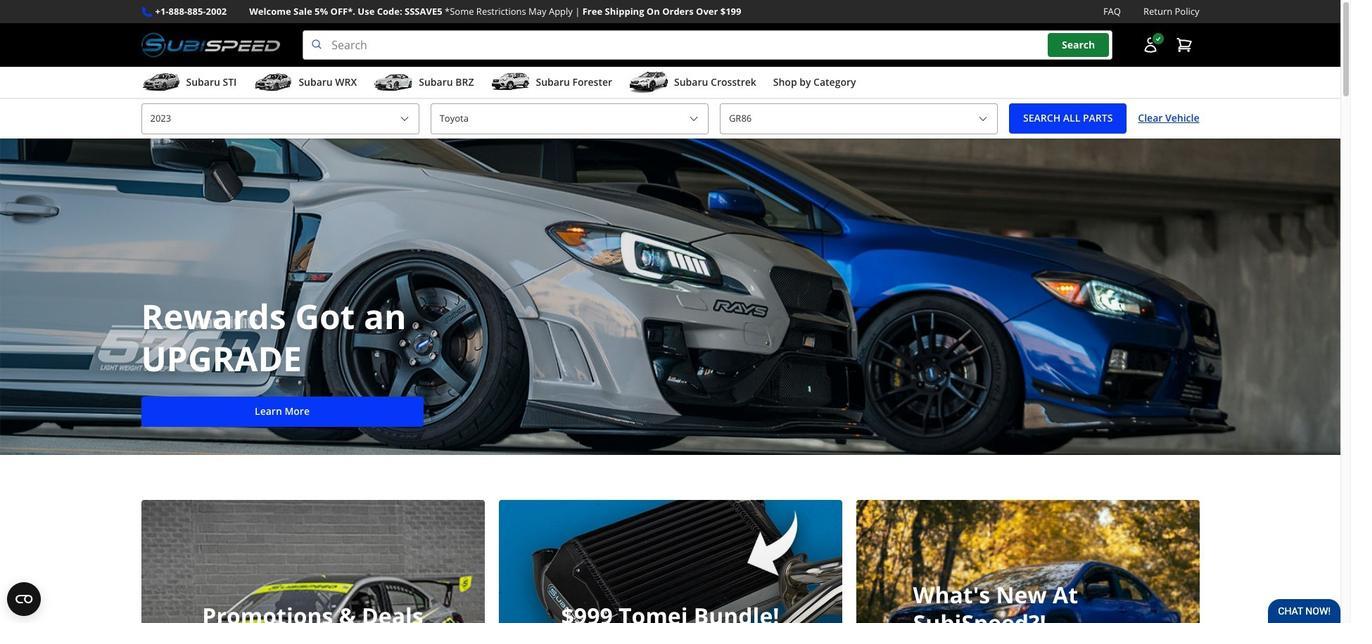 Task type: describe. For each thing, give the bounding box(es) containing it.
a subaru wrx thumbnail image image
[[254, 72, 293, 93]]

button image
[[1142, 37, 1159, 54]]

select make image
[[688, 113, 699, 124]]

search input field
[[303, 30, 1112, 60]]

subispeed logo image
[[141, 30, 280, 60]]

coilovers image
[[499, 500, 842, 623]]

rewards program image
[[0, 138, 1340, 455]]

a subaru sti thumbnail image image
[[141, 72, 180, 93]]



Task type: vqa. For each thing, say whether or not it's contained in the screenshot.
Free
no



Task type: locate. For each thing, give the bounding box(es) containing it.
a subaru brz thumbnail image image
[[374, 72, 413, 93]]

open widget image
[[7, 583, 41, 616]]

select model image
[[977, 113, 989, 124]]

a subaru crosstrek thumbnail image image
[[629, 72, 668, 93]]

Select Model button
[[720, 104, 998, 134]]

earn rewards image
[[856, 500, 1199, 623]]

a subaru forester thumbnail image image
[[491, 72, 530, 93]]

Select Make button
[[430, 104, 709, 134]]

Select Year button
[[141, 104, 419, 134]]

deals image
[[141, 500, 484, 623]]

select year image
[[399, 113, 410, 124]]



